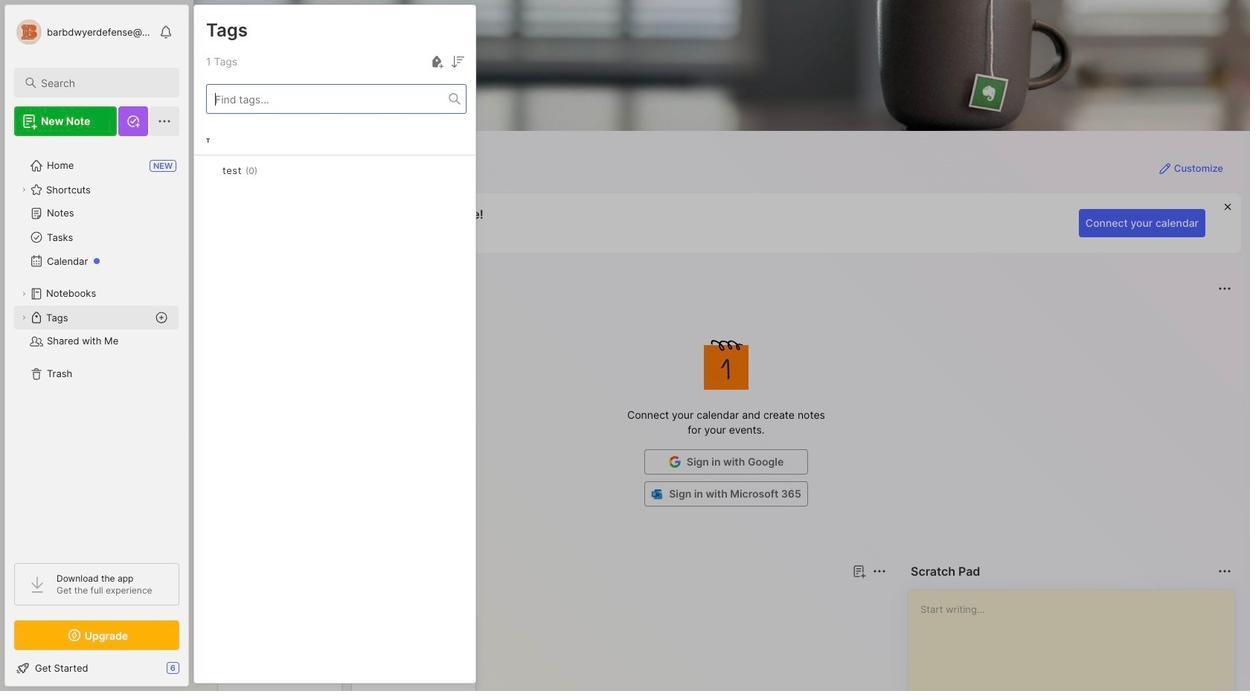 Task type: describe. For each thing, give the bounding box(es) containing it.
1 vertical spatial row group
[[217, 616, 485, 692]]

sort options image
[[449, 53, 467, 71]]

tag actions image
[[258, 165, 282, 176]]

Search text field
[[41, 76, 166, 90]]

Help and Learning task checklist field
[[5, 657, 188, 681]]

click to collapse image
[[188, 664, 199, 682]]

expand notebooks image
[[19, 290, 28, 299]]

create new tag image
[[428, 53, 446, 71]]

Sort field
[[449, 53, 467, 71]]

tree inside 'main' element
[[5, 145, 188, 550]]

main element
[[0, 0, 194, 692]]



Task type: vqa. For each thing, say whether or not it's contained in the screenshot.
TAB
yes



Task type: locate. For each thing, give the bounding box(es) containing it.
None search field
[[41, 74, 166, 92]]

none search field inside 'main' element
[[41, 74, 166, 92]]

Find tags… text field
[[207, 89, 449, 109]]

tree
[[5, 145, 188, 550]]

row group
[[194, 126, 476, 206], [217, 616, 485, 692]]

0 vertical spatial row group
[[194, 126, 476, 206]]

expand tags image
[[19, 313, 28, 322]]

Start writing… text field
[[921, 590, 1234, 692]]

Tag actions field
[[258, 163, 282, 178]]

tab
[[220, 590, 264, 608]]

Account field
[[14, 17, 152, 47]]



